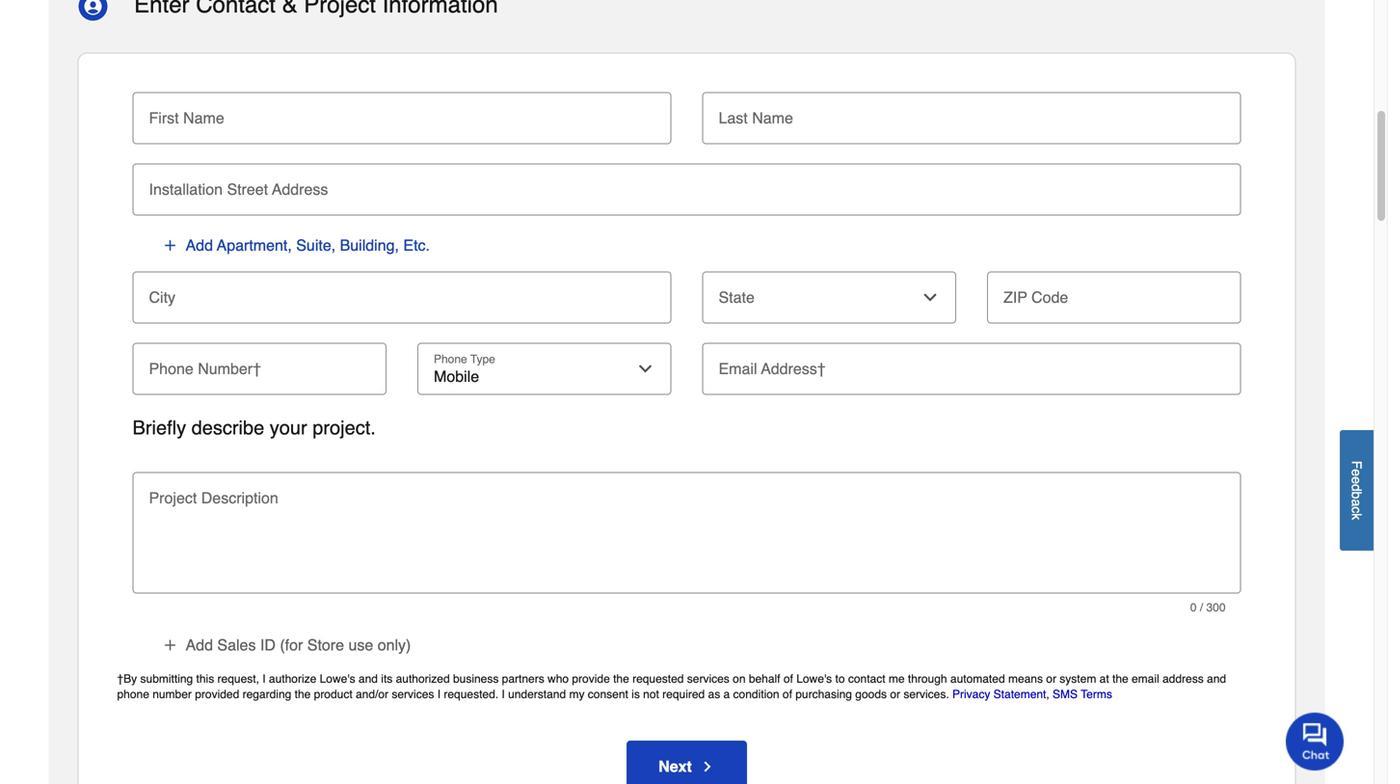 Task type: describe. For each thing, give the bounding box(es) containing it.
behalf
[[749, 672, 781, 686]]

use
[[349, 636, 374, 654]]

add sales id (for store use only) button
[[162, 635, 412, 656]]

email
[[719, 360, 758, 378]]

/
[[1201, 601, 1204, 614]]

partners
[[502, 672, 545, 686]]

chevron right image
[[700, 759, 715, 774]]

first
[[149, 109, 179, 127]]

name for last name
[[752, 109, 794, 127]]

† by submitting this request, i authorize                         lowe's and its authorized business partners who                         provide the requested services on behalf of lowe's                         to contact me through automated means or system at the                         email address and phone number provided regarding the                         product and/or services i requested. i understand my                         consent is not required as a condition of purchasing                         goods or services.
[[117, 672, 1227, 701]]

who
[[548, 672, 569, 686]]

last
[[719, 109, 748, 127]]

store
[[307, 636, 344, 654]]

email address†
[[719, 360, 826, 378]]

2 horizontal spatial i
[[502, 688, 505, 701]]

etc.
[[404, 236, 430, 254]]

address
[[272, 180, 328, 198]]

your
[[270, 417, 307, 439]]

condition
[[734, 688, 780, 701]]

add apartment, suite, building, etc. button
[[162, 235, 431, 256]]

1 horizontal spatial the
[[613, 672, 630, 686]]

automated
[[951, 672, 1006, 686]]

add for add apartment, suite, building, etc.
[[186, 236, 213, 254]]

1 lowe's from the left
[[320, 672, 356, 686]]

installation street address
[[149, 180, 328, 198]]

provided
[[195, 688, 239, 701]]

,
[[1047, 688, 1050, 701]]

by
[[124, 672, 137, 686]]

0 horizontal spatial the
[[295, 688, 311, 701]]

2 horizontal spatial the
[[1113, 672, 1129, 686]]

consent
[[588, 688, 629, 701]]

Project Description text field
[[140, 499, 1234, 584]]

b
[[1350, 491, 1365, 499]]

street
[[227, 180, 268, 198]]

on
[[733, 672, 746, 686]]

apartment,
[[217, 236, 292, 254]]

goods
[[856, 688, 887, 701]]

f
[[1350, 461, 1365, 469]]

business
[[453, 672, 499, 686]]

authorize
[[269, 672, 317, 686]]

Phone Number† text field
[[140, 343, 379, 385]]

1 vertical spatial services
[[392, 688, 434, 701]]

is
[[632, 688, 640, 701]]

2 and from the left
[[1208, 672, 1227, 686]]

not
[[643, 688, 660, 701]]

requested.
[[444, 688, 499, 701]]

First Name text field
[[140, 92, 664, 135]]

1 horizontal spatial i
[[438, 688, 441, 701]]

Email Address† text field
[[710, 343, 1234, 385]]

last name
[[719, 109, 794, 127]]

privacy statement link
[[953, 688, 1047, 701]]

briefly
[[133, 417, 186, 439]]

this
[[196, 672, 214, 686]]

through
[[908, 672, 948, 686]]

next button
[[627, 741, 747, 784]]

privacy statement , sms terms
[[953, 688, 1113, 701]]

†
[[117, 672, 124, 686]]

address†
[[761, 360, 826, 378]]

privacy
[[953, 688, 991, 701]]

at
[[1100, 672, 1110, 686]]

next
[[659, 757, 692, 775]]

code
[[1032, 288, 1069, 306]]

1 e from the top
[[1350, 469, 1365, 476]]

a inside † by submitting this request, i authorize                         lowe's and its authorized business partners who                         provide the requested services on behalf of lowe's                         to contact me through automated means or system at the                         email address and phone number provided regarding the                         product and/or services i requested. i understand my                         consent is not required as a condition of purchasing                         goods or services.
[[724, 688, 730, 701]]

number†
[[198, 360, 261, 378]]

add apartment, suite, building, etc.
[[186, 236, 430, 254]]

system
[[1060, 672, 1097, 686]]

0
[[1191, 601, 1197, 614]]

f e e d b a c k
[[1350, 461, 1365, 520]]

add sales id (for store use only)
[[186, 636, 411, 654]]

sms terms link
[[1053, 688, 1113, 701]]

briefly describe your project.
[[133, 417, 376, 439]]

its
[[381, 672, 393, 686]]

regarding
[[243, 688, 292, 701]]

Last Name text field
[[710, 92, 1234, 135]]

provide
[[572, 672, 610, 686]]

contact
[[849, 672, 886, 686]]

2 e from the top
[[1350, 476, 1365, 484]]

300
[[1207, 601, 1226, 614]]

d
[[1350, 484, 1365, 491]]

email
[[1132, 672, 1160, 686]]

project.
[[313, 417, 376, 439]]

means
[[1009, 672, 1044, 686]]

project description
[[149, 489, 279, 507]]

terms
[[1081, 688, 1113, 701]]

zip code
[[1004, 288, 1069, 306]]

requested
[[633, 672, 684, 686]]

name for first name
[[183, 109, 224, 127]]

1 and from the left
[[359, 672, 378, 686]]



Task type: vqa. For each thing, say whether or not it's contained in the screenshot.
"What"
no



Task type: locate. For each thing, give the bounding box(es) containing it.
e up d
[[1350, 469, 1365, 476]]

add for add sales id (for store use only)
[[186, 636, 213, 654]]

a
[[1350, 499, 1365, 506], [724, 688, 730, 701]]

0 vertical spatial of
[[784, 672, 794, 686]]

project
[[149, 489, 197, 507]]

services up 'as' at the bottom right of the page
[[687, 672, 730, 686]]

i
[[263, 672, 266, 686], [438, 688, 441, 701], [502, 688, 505, 701]]

name right last
[[752, 109, 794, 127]]

number
[[153, 688, 192, 701]]

product
[[314, 688, 353, 701]]

chat invite button image
[[1287, 712, 1345, 771]]

0 vertical spatial services
[[687, 672, 730, 686]]

lowe's
[[320, 672, 356, 686], [797, 672, 833, 686]]

request,
[[218, 672, 259, 686]]

Installation Street Address text field
[[140, 163, 1234, 206]]

a inside button
[[1350, 499, 1365, 506]]

2 lowe's from the left
[[797, 672, 833, 686]]

and right address
[[1208, 672, 1227, 686]]

suite,
[[296, 236, 336, 254]]

and/or
[[356, 688, 389, 701]]

add right plus image
[[186, 636, 213, 654]]

id
[[260, 636, 276, 654]]

of right condition
[[783, 688, 793, 701]]

1 vertical spatial of
[[783, 688, 793, 701]]

phone number†
[[149, 360, 261, 378]]

i up the regarding
[[263, 672, 266, 686]]

e up b
[[1350, 476, 1365, 484]]

services down authorized
[[392, 688, 434, 701]]

f e e d b a c k button
[[1341, 430, 1374, 551]]

sales
[[217, 636, 256, 654]]

services.
[[904, 688, 950, 701]]

only)
[[378, 636, 411, 654]]

sms
[[1053, 688, 1078, 701]]

0 horizontal spatial lowe's
[[320, 672, 356, 686]]

0 / 300
[[1191, 601, 1226, 614]]

installation
[[149, 180, 223, 198]]

the right at
[[1113, 672, 1129, 686]]

i down partners
[[502, 688, 505, 701]]

2 name from the left
[[752, 109, 794, 127]]

1 horizontal spatial and
[[1208, 672, 1227, 686]]

address
[[1163, 672, 1204, 686]]

0 horizontal spatial and
[[359, 672, 378, 686]]

statement
[[994, 688, 1047, 701]]

or up ','
[[1047, 672, 1057, 686]]

0 vertical spatial a
[[1350, 499, 1365, 506]]

my
[[569, 688, 585, 701]]

0 vertical spatial or
[[1047, 672, 1057, 686]]

1 name from the left
[[183, 109, 224, 127]]

purchasing
[[796, 688, 853, 701]]

0 horizontal spatial or
[[891, 688, 901, 701]]

1 horizontal spatial lowe's
[[797, 672, 833, 686]]

(for
[[280, 636, 303, 654]]

1 vertical spatial add
[[186, 636, 213, 654]]

1 horizontal spatial a
[[1350, 499, 1365, 506]]

i down authorized
[[438, 688, 441, 701]]

0 horizontal spatial i
[[263, 672, 266, 686]]

0 horizontal spatial name
[[183, 109, 224, 127]]

1 vertical spatial a
[[724, 688, 730, 701]]

submitting
[[140, 672, 193, 686]]

a up the k
[[1350, 499, 1365, 506]]

authorized
[[396, 672, 450, 686]]

plus image
[[163, 637, 178, 653]]

building,
[[340, 236, 399, 254]]

add
[[186, 236, 213, 254], [186, 636, 213, 654]]

0 vertical spatial add
[[186, 236, 213, 254]]

c
[[1350, 506, 1365, 513]]

1 horizontal spatial services
[[687, 672, 730, 686]]

contact and project information image
[[78, 0, 109, 22]]

a right 'as' at the bottom right of the page
[[724, 688, 730, 701]]

and
[[359, 672, 378, 686], [1208, 672, 1227, 686]]

of
[[784, 672, 794, 686], [783, 688, 793, 701]]

zip
[[1004, 288, 1028, 306]]

2 add from the top
[[186, 636, 213, 654]]

as
[[708, 688, 721, 701]]

k
[[1350, 513, 1365, 520]]

add right plus icon
[[186, 236, 213, 254]]

name right first
[[183, 109, 224, 127]]

understand
[[508, 688, 566, 701]]

description
[[201, 489, 279, 507]]

city
[[149, 288, 176, 306]]

lowe's up "product"
[[320, 672, 356, 686]]

ZIP Code text field
[[995, 271, 1234, 314]]

lowe's up purchasing
[[797, 672, 833, 686]]

1 horizontal spatial name
[[752, 109, 794, 127]]

the up consent at left
[[613, 672, 630, 686]]

the down authorize
[[295, 688, 311, 701]]

plus image
[[163, 238, 178, 253]]

or down me
[[891, 688, 901, 701]]

first name
[[149, 109, 224, 127]]

or
[[1047, 672, 1057, 686], [891, 688, 901, 701]]

me
[[889, 672, 905, 686]]

required
[[663, 688, 705, 701]]

and up 'and/or'
[[359, 672, 378, 686]]

phone
[[149, 360, 194, 378]]

of right the "behalf"
[[784, 672, 794, 686]]

1 vertical spatial or
[[891, 688, 901, 701]]

1 add from the top
[[186, 236, 213, 254]]

phone
[[117, 688, 149, 701]]

to
[[836, 672, 845, 686]]

1 horizontal spatial or
[[1047, 672, 1057, 686]]

0 horizontal spatial services
[[392, 688, 434, 701]]

describe
[[192, 417, 264, 439]]

City text field
[[140, 271, 664, 314]]

e
[[1350, 469, 1365, 476], [1350, 476, 1365, 484]]

0 horizontal spatial a
[[724, 688, 730, 701]]



